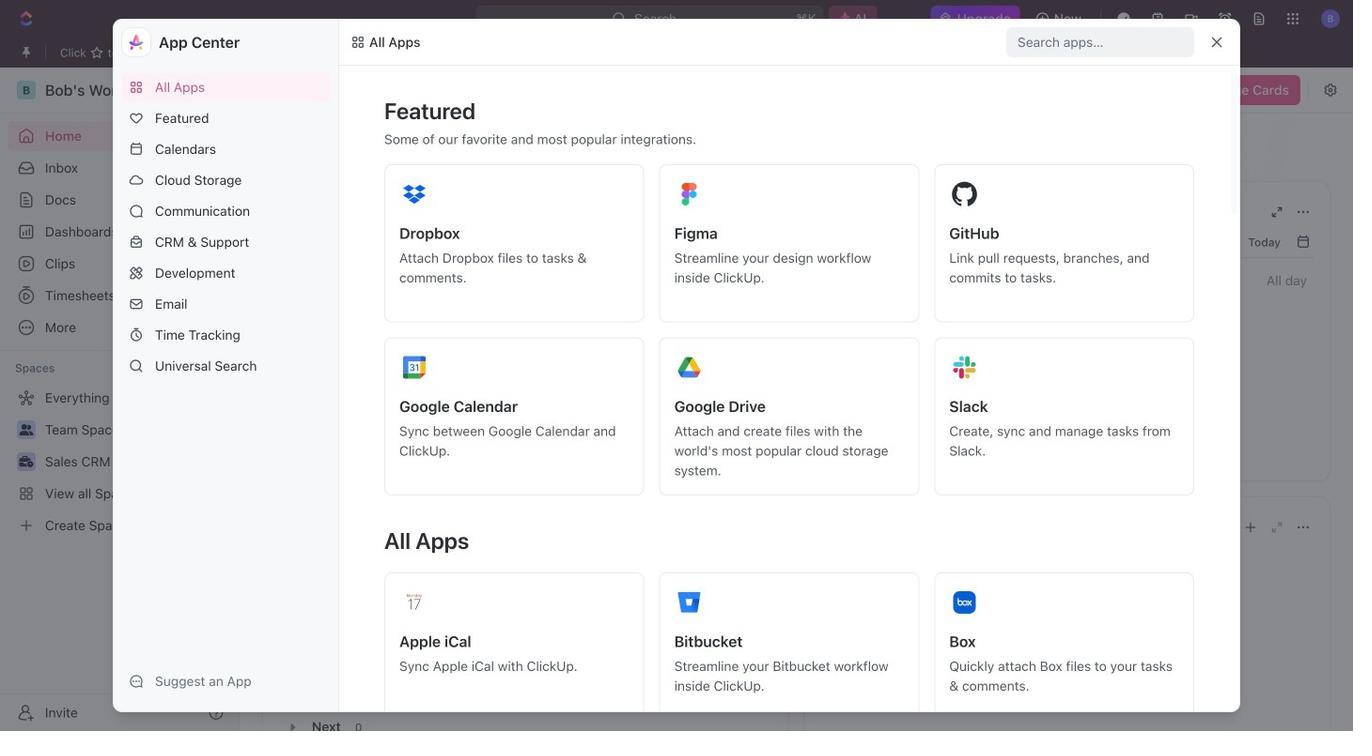 Task type: vqa. For each thing, say whether or not it's contained in the screenshot.
the AKVYC image
yes



Task type: describe. For each thing, give the bounding box(es) containing it.
Search apps… field
[[1018, 31, 1187, 54]]

sidebar navigation
[[0, 68, 240, 732]]

tree inside sidebar navigation
[[8, 383, 231, 541]]



Task type: locate. For each thing, give the bounding box(es) containing it.
tree
[[8, 383, 231, 541]]

dialog
[[113, 19, 1240, 732]]

tab list
[[282, 543, 769, 589]]

akvyc image
[[350, 35, 366, 50]]



